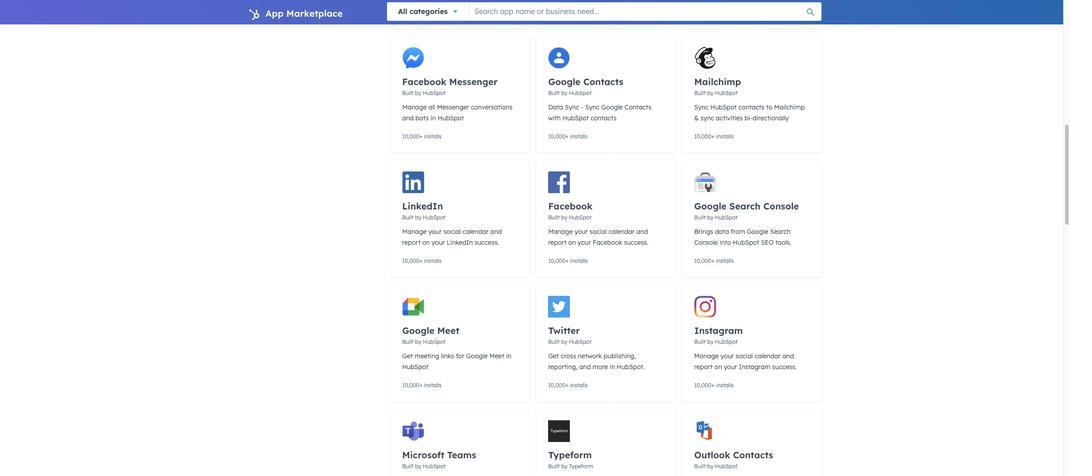 Task type: describe. For each thing, give the bounding box(es) containing it.
built inside facebook messenger built by hubspot
[[402, 90, 414, 96]]

google contacts built by hubspot
[[548, 76, 623, 96]]

manage for linkedin
[[402, 228, 427, 236]]

categories
[[410, 7, 448, 16]]

built inside the typeform built by typeform
[[548, 463, 560, 470]]

by inside mailchimp built by hubspot
[[707, 90, 714, 96]]

brings
[[694, 228, 713, 236]]

10,000 + installs for facebook
[[548, 258, 588, 264]]

by inside "twitter built by hubspot"
[[561, 339, 567, 345]]

installs for linkedin
[[424, 258, 442, 264]]

in for messenger
[[431, 114, 436, 122]]

10,000 for facebook
[[548, 258, 565, 264]]

linkedin inside linkedin built by hubspot
[[402, 201, 443, 212]]

installs for google meet
[[424, 382, 442, 389]]

hubspot inside google search console built by hubspot
[[715, 214, 738, 221]]

calendar for instagram
[[755, 352, 781, 360]]

by inside the typeform built by typeform
[[561, 463, 567, 470]]

10,000 for instagram
[[694, 382, 711, 389]]

+ for mailchimp
[[711, 133, 715, 140]]

1 sync from the left
[[565, 103, 579, 111]]

directionally
[[753, 114, 789, 122]]

facebook built by hubspot
[[548, 201, 593, 221]]

hubspot inside facebook built by hubspot
[[569, 214, 592, 221]]

app
[[265, 8, 284, 19]]

10,000 for mailchimp
[[694, 133, 711, 140]]

calendar for facebook
[[609, 228, 635, 236]]

all categories
[[398, 7, 448, 16]]

console inside "brings data from google search console into hubspot seo tools."
[[694, 239, 718, 247]]

2 sync from the left
[[585, 103, 600, 111]]

10,000 + installs for mailchimp
[[694, 133, 734, 140]]

sync
[[701, 114, 714, 122]]

10,000 + installs for google meet
[[402, 382, 442, 389]]

google inside google meet built by hubspot
[[402, 325, 435, 336]]

google search console built by hubspot
[[694, 201, 799, 221]]

hubspot inside mailchimp built by hubspot
[[715, 90, 738, 96]]

+ for google search console
[[711, 258, 715, 264]]

app marketplace
[[265, 8, 343, 19]]

meet inside google meet built by hubspot
[[437, 325, 459, 336]]

hubspot inside data sync - sync google contacts with hubspot contacts
[[563, 114, 589, 122]]

hubspot inside google meet built by hubspot
[[423, 339, 446, 345]]

installs for google search console
[[716, 258, 734, 264]]

microsoft
[[402, 450, 444, 461]]

10,000 + installs for google contacts
[[548, 133, 588, 140]]

brings data from google search console into hubspot seo tools.
[[694, 228, 791, 247]]

linkedin inside manage your social calendar and report on your linkedin success.
[[447, 239, 473, 247]]

search inside google search console built by hubspot
[[729, 201, 761, 212]]

manage for facebook
[[548, 228, 573, 236]]

10,000 + installs for facebook messenger
[[402, 133, 442, 140]]

bots
[[415, 114, 429, 122]]

installs for twitter
[[570, 382, 588, 389]]

social for linkedin
[[444, 228, 461, 236]]

google meet built by hubspot
[[402, 325, 459, 345]]

in inside get cross network publishing, reporting, and more in hubspot.
[[610, 363, 615, 371]]

from
[[731, 228, 745, 236]]

by inside facebook built by hubspot
[[561, 214, 567, 221]]

hubspot inside the sync hubspot contacts to mailchimp & sync activities bi-directionally
[[710, 103, 737, 111]]

manage for facebook messenger
[[402, 103, 427, 111]]

google inside "get meeting links for google meet in hubspot"
[[466, 352, 488, 360]]

manage your social calendar and report on your facebook success.
[[548, 228, 649, 247]]

-
[[581, 103, 584, 111]]

report for instagram
[[694, 363, 713, 371]]

manage all messenger conversations and bots in hubspot
[[402, 103, 513, 122]]

google inside google search console built by hubspot
[[694, 201, 727, 212]]

by inside linkedin built by hubspot
[[415, 214, 421, 221]]

report for linkedin
[[402, 239, 421, 247]]

by inside instagram built by hubspot
[[707, 339, 714, 345]]

by inside microsoft teams built by hubspot
[[415, 463, 421, 470]]

10,000 + installs for google search console
[[694, 258, 734, 264]]

contacts inside the sync hubspot contacts to mailchimp & sync activities bi-directionally
[[739, 103, 765, 111]]

by inside outlook contacts built by hubspot
[[707, 463, 714, 470]]

built inside "twitter built by hubspot"
[[548, 339, 560, 345]]

hubspot inside manage all messenger conversations and bots in hubspot
[[438, 114, 464, 122]]

data
[[548, 103, 563, 111]]

built inside mailchimp built by hubspot
[[694, 90, 706, 96]]

+ for linkedin
[[419, 258, 423, 264]]

by inside google search console built by hubspot
[[707, 214, 714, 221]]

by inside facebook messenger built by hubspot
[[415, 90, 421, 96]]

outlook contacts built by hubspot
[[694, 450, 773, 470]]

mailchimp built by hubspot
[[694, 76, 741, 96]]

meeting
[[415, 352, 439, 360]]

marketplace
[[286, 8, 343, 19]]

calendar for linkedin
[[463, 228, 489, 236]]

social for facebook
[[590, 228, 607, 236]]

and inside get cross network publishing, reporting, and more in hubspot.
[[579, 363, 591, 371]]

facebook for built
[[548, 201, 593, 212]]

console inside google search console built by hubspot
[[763, 201, 799, 212]]

hubspot inside google contacts built by hubspot
[[569, 90, 592, 96]]

installs for google contacts
[[570, 133, 588, 140]]

Search app name or business need... search field
[[470, 2, 821, 20]]

and for facebook messenger
[[402, 114, 414, 122]]

hubspot inside "get meeting links for google meet in hubspot"
[[402, 363, 429, 371]]

success. for facebook
[[624, 239, 649, 247]]

sync inside the sync hubspot contacts to mailchimp & sync activities bi-directionally
[[694, 103, 709, 111]]

typeform built by typeform
[[548, 450, 593, 470]]

contacts for outlook contacts
[[733, 450, 773, 461]]

built inside microsoft teams built by hubspot
[[402, 463, 414, 470]]

by inside google contacts built by hubspot
[[561, 90, 567, 96]]

by inside google meet built by hubspot
[[415, 339, 421, 345]]

+ for facebook messenger
[[419, 133, 423, 140]]

conversations
[[471, 103, 513, 111]]

reporting,
[[548, 363, 578, 371]]



Task type: locate. For each thing, give the bounding box(es) containing it.
manage down instagram built by hubspot
[[694, 352, 719, 360]]

2 horizontal spatial contacts
[[733, 450, 773, 461]]

on inside manage your social calendar and report on your linkedin success.
[[422, 239, 430, 247]]

social inside manage your social calendar and report on your facebook success.
[[590, 228, 607, 236]]

on inside manage your social calendar and report on your facebook success.
[[568, 239, 576, 247]]

0 horizontal spatial calendar
[[463, 228, 489, 236]]

manage down facebook built by hubspot
[[548, 228, 573, 236]]

cross
[[561, 352, 576, 360]]

1 vertical spatial console
[[694, 239, 718, 247]]

+
[[419, 9, 423, 15], [565, 9, 569, 15], [711, 9, 715, 15], [419, 133, 423, 140], [565, 133, 569, 140], [711, 133, 715, 140], [419, 258, 423, 264], [565, 258, 569, 264], [711, 258, 715, 264], [419, 382, 423, 389], [565, 382, 569, 389], [711, 382, 715, 389]]

facebook for messenger
[[402, 76, 447, 87]]

network
[[578, 352, 602, 360]]

built
[[402, 90, 414, 96], [548, 90, 560, 96], [694, 90, 706, 96], [402, 214, 414, 221], [548, 214, 560, 221], [694, 214, 706, 221], [402, 339, 414, 345], [548, 339, 560, 345], [694, 339, 706, 345], [402, 463, 414, 470], [548, 463, 560, 470], [694, 463, 706, 470]]

0 horizontal spatial meet
[[437, 325, 459, 336]]

calendar inside manage your social calendar and report on your linkedin success.
[[463, 228, 489, 236]]

get left meeting
[[402, 352, 413, 360]]

tools.
[[775, 239, 791, 247]]

get inside get cross network publishing, reporting, and more in hubspot.
[[548, 352, 559, 360]]

on down linkedin built by hubspot
[[422, 239, 430, 247]]

0 horizontal spatial contacts
[[591, 114, 617, 122]]

messenger
[[449, 76, 498, 87], [437, 103, 469, 111]]

outlook
[[694, 450, 730, 461]]

hubspot inside facebook messenger built by hubspot
[[423, 90, 446, 96]]

on inside manage your social calendar and report on your instagram success.
[[715, 363, 722, 371]]

contacts
[[583, 76, 623, 87], [625, 103, 651, 111], [733, 450, 773, 461]]

hubspot inside "twitter built by hubspot"
[[569, 339, 592, 345]]

0 horizontal spatial get
[[402, 352, 413, 360]]

2 horizontal spatial on
[[715, 363, 722, 371]]

1 horizontal spatial contacts
[[739, 103, 765, 111]]

1 get from the left
[[402, 352, 413, 360]]

0 horizontal spatial in
[[431, 114, 436, 122]]

facebook messenger built by hubspot
[[402, 76, 498, 96]]

and for linkedin
[[490, 228, 502, 236]]

hubspot.
[[617, 363, 645, 371]]

report down linkedin built by hubspot
[[402, 239, 421, 247]]

manage for instagram
[[694, 352, 719, 360]]

sync up &
[[694, 103, 709, 111]]

get up reporting,
[[548, 352, 559, 360]]

social
[[444, 228, 461, 236], [590, 228, 607, 236], [736, 352, 753, 360]]

sync left -
[[565, 103, 579, 111]]

facebook inside facebook messenger built by hubspot
[[402, 76, 447, 87]]

built inside linkedin built by hubspot
[[402, 214, 414, 221]]

2 horizontal spatial report
[[694, 363, 713, 371]]

1 horizontal spatial calendar
[[609, 228, 635, 236]]

1 vertical spatial mailchimp
[[774, 103, 805, 111]]

1 horizontal spatial on
[[568, 239, 576, 247]]

10,000 + installs for linkedin
[[402, 258, 442, 264]]

&
[[694, 114, 699, 122]]

for
[[456, 352, 464, 360]]

mailchimp inside the sync hubspot contacts to mailchimp & sync activities bi-directionally
[[774, 103, 805, 111]]

your
[[428, 228, 442, 236], [575, 228, 588, 236], [432, 239, 445, 247], [578, 239, 591, 247], [721, 352, 734, 360], [724, 363, 737, 371]]

get meeting links for google meet in hubspot
[[402, 352, 511, 371]]

calendar inside manage your social calendar and report on your facebook success.
[[609, 228, 635, 236]]

google right -
[[601, 103, 623, 111]]

10,000 for google meet
[[402, 382, 419, 389]]

built inside google meet built by hubspot
[[402, 339, 414, 345]]

linkedin built by hubspot
[[402, 201, 446, 221]]

0 vertical spatial mailchimp
[[694, 76, 741, 87]]

google inside data sync - sync google contacts with hubspot contacts
[[601, 103, 623, 111]]

contacts
[[739, 103, 765, 111], [591, 114, 617, 122]]

0 horizontal spatial linkedin
[[402, 201, 443, 212]]

1 horizontal spatial sync
[[585, 103, 600, 111]]

all
[[428, 103, 435, 111]]

0 horizontal spatial search
[[729, 201, 761, 212]]

contacts inside data sync - sync google contacts with hubspot contacts
[[625, 103, 651, 111]]

hubspot inside instagram built by hubspot
[[715, 339, 738, 345]]

3 sync from the left
[[694, 103, 709, 111]]

0 horizontal spatial mailchimp
[[694, 76, 741, 87]]

meet
[[437, 325, 459, 336], [489, 352, 504, 360]]

2 vertical spatial in
[[610, 363, 615, 371]]

more
[[593, 363, 608, 371]]

calendar
[[463, 228, 489, 236], [609, 228, 635, 236], [755, 352, 781, 360]]

instagram
[[694, 325, 743, 336], [739, 363, 771, 371]]

built inside instagram built by hubspot
[[694, 339, 706, 345]]

10,000 + installs for instagram
[[694, 382, 734, 389]]

10,000 for google search console
[[694, 258, 711, 264]]

1 horizontal spatial console
[[763, 201, 799, 212]]

10,000 + installs
[[402, 9, 442, 15], [548, 9, 588, 15], [694, 9, 734, 15], [402, 133, 442, 140], [548, 133, 588, 140], [694, 133, 734, 140], [402, 258, 442, 264], [548, 258, 588, 264], [694, 258, 734, 264], [402, 382, 442, 389], [548, 382, 588, 389], [694, 382, 734, 389]]

and inside manage your social calendar and report on your instagram success.
[[783, 352, 794, 360]]

get inside "get meeting links for google meet in hubspot"
[[402, 352, 413, 360]]

google up seo
[[747, 228, 768, 236]]

+ for google contacts
[[565, 133, 569, 140]]

mailchimp up sync
[[694, 76, 741, 87]]

and inside manage your social calendar and report on your linkedin success.
[[490, 228, 502, 236]]

2 horizontal spatial social
[[736, 352, 753, 360]]

installs
[[424, 9, 442, 15], [570, 9, 588, 15], [716, 9, 734, 15], [424, 133, 442, 140], [570, 133, 588, 140], [716, 133, 734, 140], [424, 258, 442, 264], [570, 258, 588, 264], [716, 258, 734, 264], [424, 382, 442, 389], [570, 382, 588, 389], [716, 382, 734, 389]]

built inside facebook built by hubspot
[[548, 214, 560, 221]]

1 vertical spatial typeform
[[569, 463, 593, 470]]

1 horizontal spatial get
[[548, 352, 559, 360]]

on for instagram
[[715, 363, 722, 371]]

success. inside manage your social calendar and report on your facebook success.
[[624, 239, 649, 247]]

+ for google meet
[[419, 382, 423, 389]]

1 vertical spatial messenger
[[437, 103, 469, 111]]

1 horizontal spatial in
[[506, 352, 511, 360]]

0 vertical spatial in
[[431, 114, 436, 122]]

0 vertical spatial facebook
[[402, 76, 447, 87]]

messenger right all
[[437, 103, 469, 111]]

2 vertical spatial facebook
[[593, 239, 622, 247]]

in inside "get meeting links for google meet in hubspot"
[[506, 352, 511, 360]]

twitter built by hubspot
[[548, 325, 592, 345]]

1 vertical spatial in
[[506, 352, 511, 360]]

facebook
[[402, 76, 447, 87], [548, 201, 593, 212], [593, 239, 622, 247]]

messenger up conversations
[[449, 76, 498, 87]]

report for facebook
[[548, 239, 567, 247]]

report inside manage your social calendar and report on your linkedin success.
[[402, 239, 421, 247]]

0 horizontal spatial success.
[[475, 239, 499, 247]]

social inside manage your social calendar and report on your instagram success.
[[736, 352, 753, 360]]

facebook inside manage your social calendar and report on your facebook success.
[[593, 239, 622, 247]]

1 vertical spatial search
[[770, 228, 791, 236]]

1 horizontal spatial meet
[[489, 352, 504, 360]]

search up from
[[729, 201, 761, 212]]

data sync - sync google contacts with hubspot contacts
[[548, 103, 651, 122]]

built inside outlook contacts built by hubspot
[[694, 463, 706, 470]]

bi-
[[745, 114, 753, 122]]

google up data
[[548, 76, 581, 87]]

social inside manage your social calendar and report on your linkedin success.
[[444, 228, 461, 236]]

10,000 for facebook messenger
[[402, 133, 419, 140]]

all
[[398, 7, 407, 16]]

on for facebook
[[568, 239, 576, 247]]

social for instagram
[[736, 352, 753, 360]]

2 vertical spatial contacts
[[733, 450, 773, 461]]

manage up bots
[[402, 103, 427, 111]]

into
[[720, 239, 731, 247]]

activities
[[716, 114, 743, 122]]

hubspot inside outlook contacts built by hubspot
[[715, 463, 738, 470]]

and for facebook
[[636, 228, 648, 236]]

0 horizontal spatial on
[[422, 239, 430, 247]]

contacts inside outlook contacts built by hubspot
[[733, 450, 773, 461]]

contacts up bi-
[[739, 103, 765, 111]]

google inside "brings data from google search console into hubspot seo tools."
[[747, 228, 768, 236]]

seo
[[761, 239, 774, 247]]

+ for facebook
[[565, 258, 569, 264]]

1 horizontal spatial mailchimp
[[774, 103, 805, 111]]

hubspot inside microsoft teams built by hubspot
[[423, 463, 446, 470]]

success. inside manage your social calendar and report on your linkedin success.
[[475, 239, 499, 247]]

messenger inside manage all messenger conversations and bots in hubspot
[[437, 103, 469, 111]]

success. inside manage your social calendar and report on your instagram success.
[[772, 363, 797, 371]]

google
[[548, 76, 581, 87], [601, 103, 623, 111], [694, 201, 727, 212], [747, 228, 768, 236], [402, 325, 435, 336], [466, 352, 488, 360]]

instagram built by hubspot
[[694, 325, 743, 345]]

typeform
[[548, 450, 592, 461], [569, 463, 593, 470]]

0 horizontal spatial console
[[694, 239, 718, 247]]

to
[[766, 103, 772, 111]]

contacts down google contacts built by hubspot
[[591, 114, 617, 122]]

manage your social calendar and report on your linkedin success.
[[402, 228, 502, 247]]

+ for twitter
[[565, 382, 569, 389]]

success. for linkedin
[[475, 239, 499, 247]]

1 vertical spatial linkedin
[[447, 239, 473, 247]]

search inside "brings data from google search console into hubspot seo tools."
[[770, 228, 791, 236]]

0 vertical spatial messenger
[[449, 76, 498, 87]]

search up the tools.
[[770, 228, 791, 236]]

teams
[[447, 450, 476, 461]]

linkedin
[[402, 201, 443, 212], [447, 239, 473, 247]]

contacts for google contacts
[[583, 76, 623, 87]]

and
[[402, 114, 414, 122], [490, 228, 502, 236], [636, 228, 648, 236], [783, 352, 794, 360], [579, 363, 591, 371]]

2 horizontal spatial calendar
[[755, 352, 781, 360]]

with
[[548, 114, 561, 122]]

manage inside manage your social calendar and report on your instagram success.
[[694, 352, 719, 360]]

social down facebook built by hubspot
[[590, 228, 607, 236]]

1 vertical spatial instagram
[[739, 363, 771, 371]]

10,000
[[402, 9, 419, 15], [548, 9, 565, 15], [694, 9, 711, 15], [402, 133, 419, 140], [548, 133, 565, 140], [694, 133, 711, 140], [402, 258, 419, 264], [548, 258, 565, 264], [694, 258, 711, 264], [402, 382, 419, 389], [548, 382, 565, 389], [694, 382, 711, 389]]

in
[[431, 114, 436, 122], [506, 352, 511, 360], [610, 363, 615, 371]]

report inside manage your social calendar and report on your instagram success.
[[694, 363, 713, 371]]

report down facebook built by hubspot
[[548, 239, 567, 247]]

in for meet
[[506, 352, 511, 360]]

get for twitter
[[548, 352, 559, 360]]

get cross network publishing, reporting, and more in hubspot.
[[548, 352, 645, 371]]

0 vertical spatial meet
[[437, 325, 459, 336]]

instagram inside manage your social calendar and report on your instagram success.
[[739, 363, 771, 371]]

console up the tools.
[[763, 201, 799, 212]]

report inside manage your social calendar and report on your facebook success.
[[548, 239, 567, 247]]

and inside manage all messenger conversations and bots in hubspot
[[402, 114, 414, 122]]

2 horizontal spatial in
[[610, 363, 615, 371]]

social down instagram built by hubspot
[[736, 352, 753, 360]]

calendar inside manage your social calendar and report on your instagram success.
[[755, 352, 781, 360]]

+ for instagram
[[711, 382, 715, 389]]

manage inside manage your social calendar and report on your linkedin success.
[[402, 228, 427, 236]]

1 vertical spatial meet
[[489, 352, 504, 360]]

hubspot
[[423, 90, 446, 96], [569, 90, 592, 96], [715, 90, 738, 96], [710, 103, 737, 111], [438, 114, 464, 122], [563, 114, 589, 122], [423, 214, 446, 221], [569, 214, 592, 221], [715, 214, 738, 221], [733, 239, 759, 247], [423, 339, 446, 345], [569, 339, 592, 345], [715, 339, 738, 345], [402, 363, 429, 371], [423, 463, 446, 470], [715, 463, 738, 470]]

in inside manage all messenger conversations and bots in hubspot
[[431, 114, 436, 122]]

search
[[729, 201, 761, 212], [770, 228, 791, 236]]

manage your social calendar and report on your instagram success.
[[694, 352, 797, 371]]

manage
[[402, 103, 427, 111], [402, 228, 427, 236], [548, 228, 573, 236], [694, 352, 719, 360]]

all categories button
[[387, 2, 469, 21]]

0 vertical spatial contacts
[[739, 103, 765, 111]]

10,000 + installs for twitter
[[548, 382, 588, 389]]

meet right for
[[489, 352, 504, 360]]

contacts inside data sync - sync google contacts with hubspot contacts
[[591, 114, 617, 122]]

by
[[415, 90, 421, 96], [561, 90, 567, 96], [707, 90, 714, 96], [415, 214, 421, 221], [561, 214, 567, 221], [707, 214, 714, 221], [415, 339, 421, 345], [561, 339, 567, 345], [707, 339, 714, 345], [415, 463, 421, 470], [561, 463, 567, 470], [707, 463, 714, 470]]

manage down linkedin built by hubspot
[[402, 228, 427, 236]]

installs for facebook
[[570, 258, 588, 264]]

1 horizontal spatial success.
[[624, 239, 649, 247]]

success. for instagram
[[772, 363, 797, 371]]

on for linkedin
[[422, 239, 430, 247]]

console down brings
[[694, 239, 718, 247]]

10,000 for linkedin
[[402, 258, 419, 264]]

installs for instagram
[[716, 382, 734, 389]]

0 vertical spatial linkedin
[[402, 201, 443, 212]]

0 horizontal spatial social
[[444, 228, 461, 236]]

and inside manage your social calendar and report on your facebook success.
[[636, 228, 648, 236]]

console
[[763, 201, 799, 212], [694, 239, 718, 247]]

twitter
[[548, 325, 580, 336]]

0 horizontal spatial report
[[402, 239, 421, 247]]

manage inside manage all messenger conversations and bots in hubspot
[[402, 103, 427, 111]]

success.
[[475, 239, 499, 247], [624, 239, 649, 247], [772, 363, 797, 371]]

1 vertical spatial contacts
[[625, 103, 651, 111]]

0 horizontal spatial contacts
[[583, 76, 623, 87]]

2 horizontal spatial sync
[[694, 103, 709, 111]]

1 horizontal spatial contacts
[[625, 103, 651, 111]]

hubspot inside linkedin built by hubspot
[[423, 214, 446, 221]]

sync
[[565, 103, 579, 111], [585, 103, 600, 111], [694, 103, 709, 111]]

1 horizontal spatial social
[[590, 228, 607, 236]]

installs for facebook messenger
[[424, 133, 442, 140]]

on down facebook built by hubspot
[[568, 239, 576, 247]]

1 horizontal spatial linkedin
[[447, 239, 473, 247]]

1 horizontal spatial report
[[548, 239, 567, 247]]

1 vertical spatial facebook
[[548, 201, 593, 212]]

links
[[441, 352, 454, 360]]

get
[[402, 352, 413, 360], [548, 352, 559, 360]]

data
[[715, 228, 729, 236]]

meet inside "get meeting links for google meet in hubspot"
[[489, 352, 504, 360]]

0 vertical spatial typeform
[[548, 450, 592, 461]]

sync hubspot contacts to mailchimp & sync activities bi-directionally
[[694, 103, 805, 122]]

1 horizontal spatial search
[[770, 228, 791, 236]]

0 vertical spatial console
[[763, 201, 799, 212]]

10,000 for google contacts
[[548, 133, 565, 140]]

0 vertical spatial search
[[729, 201, 761, 212]]

meet up links
[[437, 325, 459, 336]]

google up brings
[[694, 201, 727, 212]]

hubspot inside "brings data from google search console into hubspot seo tools."
[[733, 239, 759, 247]]

google up meeting
[[402, 325, 435, 336]]

publishing,
[[604, 352, 636, 360]]

mailchimp
[[694, 76, 741, 87], [774, 103, 805, 111]]

manage inside manage your social calendar and report on your facebook success.
[[548, 228, 573, 236]]

built inside google search console built by hubspot
[[694, 214, 706, 221]]

google inside google contacts built by hubspot
[[548, 76, 581, 87]]

messenger inside facebook messenger built by hubspot
[[449, 76, 498, 87]]

and for instagram
[[783, 352, 794, 360]]

0 horizontal spatial sync
[[565, 103, 579, 111]]

0 vertical spatial contacts
[[583, 76, 623, 87]]

microsoft teams built by hubspot
[[402, 450, 476, 470]]

1 vertical spatial contacts
[[591, 114, 617, 122]]

report
[[402, 239, 421, 247], [548, 239, 567, 247], [694, 363, 713, 371]]

2 horizontal spatial success.
[[772, 363, 797, 371]]

2 get from the left
[[548, 352, 559, 360]]

on down instagram built by hubspot
[[715, 363, 722, 371]]

sync right -
[[585, 103, 600, 111]]

google right for
[[466, 352, 488, 360]]

10,000 for twitter
[[548, 382, 565, 389]]

mailchimp right to
[[774, 103, 805, 111]]

social down linkedin built by hubspot
[[444, 228, 461, 236]]

installs for mailchimp
[[716, 133, 734, 140]]

get for google
[[402, 352, 413, 360]]

contacts inside google contacts built by hubspot
[[583, 76, 623, 87]]

built inside google contacts built by hubspot
[[548, 90, 560, 96]]

0 vertical spatial instagram
[[694, 325, 743, 336]]

report down instagram built by hubspot
[[694, 363, 713, 371]]

on
[[422, 239, 430, 247], [568, 239, 576, 247], [715, 363, 722, 371]]



Task type: vqa. For each thing, say whether or not it's contained in the screenshot.
Facebook
yes



